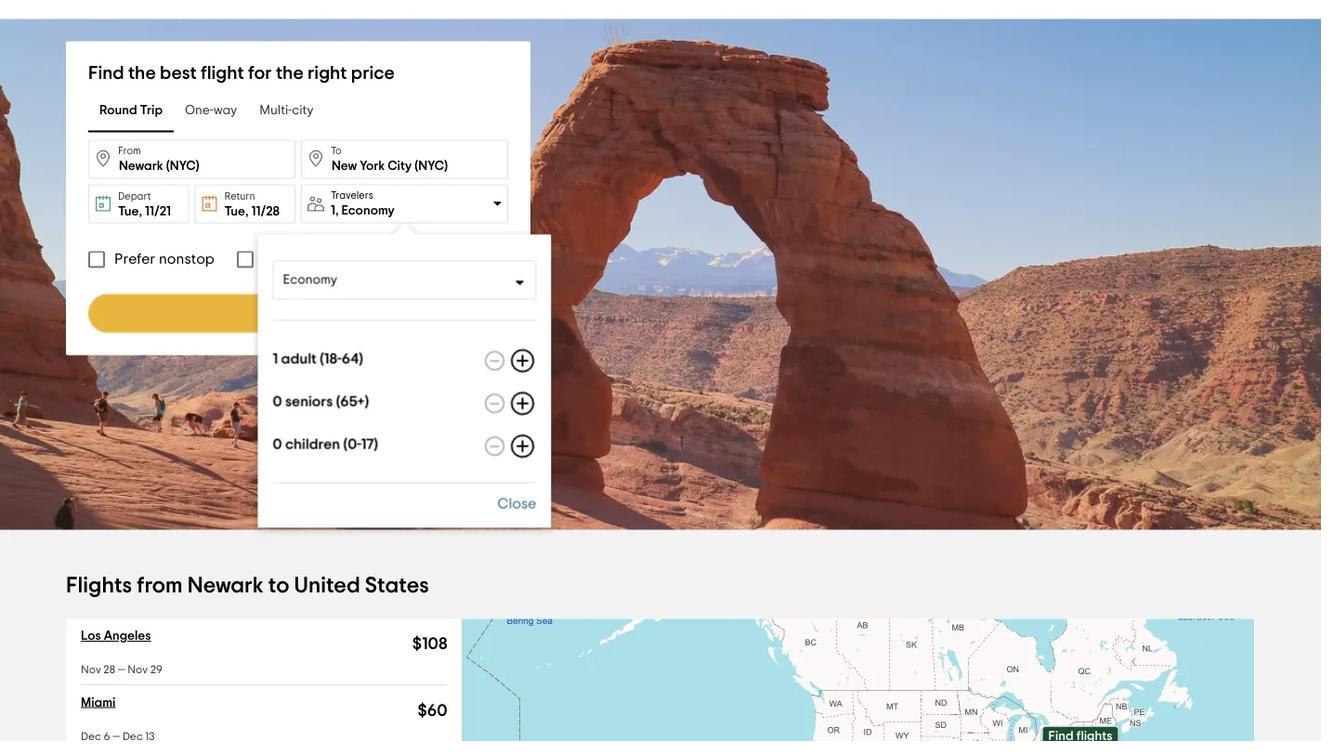 Task type: locate. For each thing, give the bounding box(es) containing it.
nov
[[81, 665, 101, 676], [128, 665, 148, 676]]

0 horizontal spatial tue,
[[118, 205, 142, 218]]

(0-
[[344, 437, 361, 452]]

one-way
[[185, 104, 237, 117]]

nov left 28
[[81, 665, 101, 676]]

find flights button
[[88, 294, 509, 333]]

2 city or airport text field from the left
[[301, 140, 509, 179]]

0 for 0 seniors (65+)
[[273, 395, 282, 410]]

1 horizontal spatial find
[[262, 306, 290, 321]]

1 horizontal spatial economy
[[342, 205, 395, 218]]

1 0 from the top
[[273, 395, 282, 410]]

tue, inside return tue, 11/28
[[225, 205, 249, 218]]

economy inside "travelers 1 , economy"
[[342, 205, 395, 218]]

children
[[285, 437, 340, 452]]

17)
[[361, 437, 378, 452]]

the left best
[[128, 64, 156, 82]]

the right for
[[276, 64, 304, 82]]

from
[[118, 145, 141, 156]]

find flights
[[262, 306, 335, 321]]

city or airport text field down the 'one-'
[[88, 140, 296, 179]]

economy down include
[[283, 274, 337, 287]]

seniors
[[285, 395, 333, 410]]

include
[[263, 251, 314, 266]]

flight
[[201, 64, 244, 82]]

the
[[128, 64, 156, 82], [276, 64, 304, 82]]

1 horizontal spatial tue,
[[225, 205, 249, 218]]

price
[[351, 64, 395, 82]]

tue, down the return
[[225, 205, 249, 218]]

include nearby airports
[[263, 251, 423, 266]]

0 left children
[[273, 437, 282, 452]]

0 horizontal spatial the
[[128, 64, 156, 82]]

from
[[137, 575, 183, 597]]

1 tue, from the left
[[118, 205, 142, 218]]

0 horizontal spatial nov
[[81, 665, 101, 676]]

,
[[336, 205, 339, 218]]

1 left adult
[[273, 352, 278, 367]]

0 vertical spatial 0
[[273, 395, 282, 410]]

0
[[273, 395, 282, 410], [273, 437, 282, 452]]

city or airport text field up "travelers 1 , economy"
[[301, 140, 509, 179]]

one-
[[185, 104, 214, 117]]

1 horizontal spatial nov
[[128, 665, 148, 676]]

los
[[81, 630, 101, 643]]

tue, inside depart tue, 11/21
[[118, 205, 142, 218]]

for
[[248, 64, 272, 82]]

0 left 'seniors'
[[273, 395, 282, 410]]

1
[[331, 205, 336, 218], [273, 352, 278, 367]]

1 horizontal spatial the
[[276, 64, 304, 82]]

trip
[[140, 104, 163, 117]]

1 vertical spatial find
[[262, 306, 290, 321]]

economy down travelers
[[342, 205, 395, 218]]

flights from newark to united states
[[66, 575, 429, 597]]

(65+)
[[336, 395, 369, 410]]

0 horizontal spatial economy
[[283, 274, 337, 287]]

1 horizontal spatial 1
[[331, 205, 336, 218]]

city or airport text field for to
[[301, 140, 509, 179]]

city
[[292, 104, 314, 117]]

find left flights
[[262, 306, 290, 321]]

City or Airport text field
[[88, 140, 296, 179], [301, 140, 509, 179]]

economy
[[342, 205, 395, 218], [283, 274, 337, 287]]

2 nov from the left
[[128, 665, 148, 676]]

depart
[[118, 191, 151, 201]]

flights
[[294, 306, 335, 321]]

1 city or airport text field from the left
[[88, 140, 296, 179]]

2 tue, from the left
[[225, 205, 249, 218]]

tue,
[[118, 205, 142, 218], [225, 205, 249, 218]]

round
[[99, 104, 137, 117]]

find inside button
[[262, 306, 290, 321]]

tue, down depart
[[118, 205, 142, 218]]

1 horizontal spatial city or airport text field
[[301, 140, 509, 179]]

find up round
[[88, 64, 124, 82]]

united
[[294, 575, 360, 597]]

$60
[[418, 703, 448, 720]]

1 inside "travelers 1 , economy"
[[331, 205, 336, 218]]

nov 28 — nov 29
[[81, 665, 163, 676]]

nov right —
[[128, 665, 148, 676]]

airports
[[369, 251, 423, 266]]

0 horizontal spatial city or airport text field
[[88, 140, 296, 179]]

1 vertical spatial 1
[[273, 352, 278, 367]]

0 horizontal spatial find
[[88, 64, 124, 82]]

0 vertical spatial find
[[88, 64, 124, 82]]

find
[[88, 64, 124, 82], [262, 306, 290, 321]]

1 down travelers
[[331, 205, 336, 218]]

(18-
[[320, 352, 342, 367]]

0 vertical spatial 1
[[331, 205, 336, 218]]

2 0 from the top
[[273, 437, 282, 452]]

0 vertical spatial economy
[[342, 205, 395, 218]]

newark
[[188, 575, 264, 597]]

0 horizontal spatial 1
[[273, 352, 278, 367]]

1 vertical spatial 0
[[273, 437, 282, 452]]



Task type: vqa. For each thing, say whether or not it's contained in the screenshot.
right breakfast
no



Task type: describe. For each thing, give the bounding box(es) containing it.
best
[[160, 64, 197, 82]]

1 nov from the left
[[81, 665, 101, 676]]

0 for 0 children (0-17)
[[273, 437, 282, 452]]

map region
[[463, 620, 1256, 742]]

city or airport text field for from
[[88, 140, 296, 179]]

return
[[225, 191, 255, 201]]

11/21
[[145, 205, 171, 218]]

travelers 1 , economy
[[331, 191, 395, 218]]

states
[[365, 575, 429, 597]]

0 children (0-17)
[[273, 437, 378, 452]]

tue, for tue, 11/28
[[225, 205, 249, 218]]

to
[[268, 575, 289, 597]]

nearby
[[317, 251, 366, 266]]

to
[[331, 145, 342, 156]]

tue, for tue, 11/21
[[118, 205, 142, 218]]

28
[[104, 665, 115, 676]]

0 seniors (65+)
[[273, 395, 369, 410]]

return tue, 11/28
[[225, 191, 280, 218]]

nonstop
[[159, 251, 215, 266]]

right
[[308, 64, 347, 82]]

multi-city
[[260, 104, 314, 117]]

1 the from the left
[[128, 64, 156, 82]]

close
[[498, 497, 537, 512]]

flights
[[66, 575, 132, 597]]

2 the from the left
[[276, 64, 304, 82]]

find for find the best flight for the right price
[[88, 64, 124, 82]]

29
[[150, 665, 163, 676]]

find the best flight for the right price
[[88, 64, 395, 82]]

prefer nonstop
[[114, 251, 215, 266]]

11/28
[[251, 205, 280, 218]]

depart tue, 11/21
[[118, 191, 171, 218]]

way
[[214, 104, 237, 117]]

$108
[[413, 636, 448, 653]]

find for find flights
[[262, 306, 290, 321]]

angeles
[[104, 630, 151, 643]]

64)
[[342, 352, 363, 367]]

prefer
[[114, 251, 156, 266]]

—
[[118, 665, 125, 676]]

1 adult (18-64)
[[273, 352, 363, 367]]

multi-
[[260, 104, 292, 117]]

round trip
[[99, 104, 163, 117]]

miami
[[81, 697, 116, 710]]

travelers
[[331, 191, 374, 201]]

adult
[[281, 352, 317, 367]]

1 vertical spatial economy
[[283, 274, 337, 287]]

los angeles
[[81, 630, 151, 643]]



